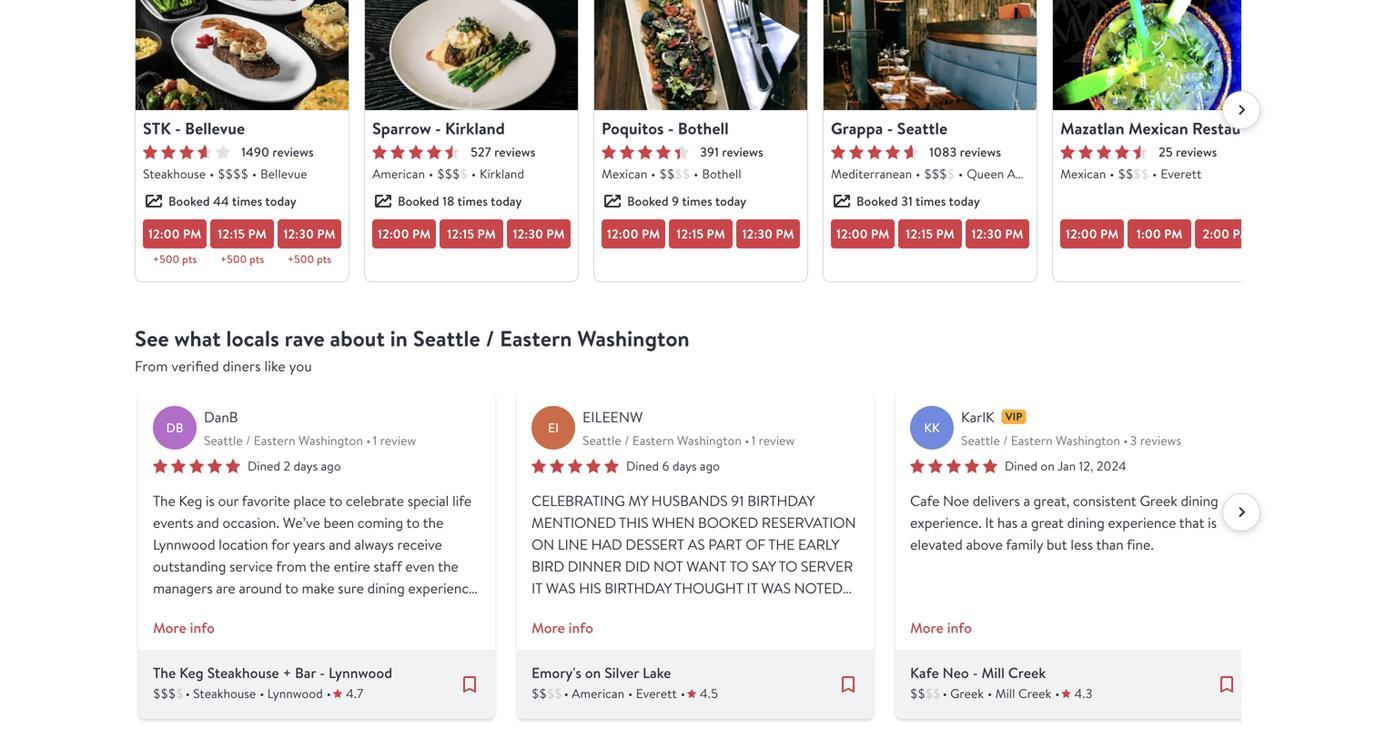 Task type: locate. For each thing, give the bounding box(es) containing it.
reviews for restaurant
[[1176, 143, 1217, 161]]

2 horizontal spatial $$$
[[924, 165, 947, 182]]

bothell down 391 reviews
[[702, 165, 742, 182]]

12:30 down booked 18 times today
[[513, 225, 543, 243]]

12:30 down 'booked 9 times today'
[[742, 225, 773, 243]]

0 horizontal spatial more info
[[153, 618, 215, 638]]

$$ $$ for -
[[660, 165, 690, 182]]

3 +500 from the left
[[288, 252, 314, 267]]

today down 391 reviews
[[715, 193, 747, 210]]

12:15 down 'booked 9 times today'
[[676, 225, 704, 243]]

1 booked from the left
[[168, 193, 210, 210]]

bothell
[[678, 117, 729, 140], [702, 165, 742, 182]]

12:30 pm
[[513, 225, 565, 243], [742, 225, 794, 243], [972, 225, 1024, 243]]

more up emory's
[[532, 618, 565, 638]]

1 +500 from the left
[[153, 252, 180, 267]]

rave
[[285, 324, 325, 354]]

3 12:30 pm link from the left
[[736, 219, 800, 249]]

from
[[135, 356, 168, 376]]

lynnwood up 4.7
[[329, 663, 392, 683]]

washington inside "danb seattle / eastern washington • 1 review"
[[299, 432, 363, 449]]

5 pm from the left
[[478, 225, 496, 243]]

reviews up queen
[[960, 143, 1001, 161]]

info for on
[[569, 618, 593, 638]]

- right 'restaurant'
[[1274, 117, 1280, 140]]

12:15 pm down booked 18 times today
[[447, 225, 496, 243]]

was
[[546, 579, 576, 598], [761, 579, 791, 598]]

3 12:15 pm link from the left
[[669, 219, 733, 249]]

steakhouse
[[143, 165, 206, 182], [207, 663, 279, 683], [193, 685, 256, 702]]

1 horizontal spatial info
[[569, 618, 593, 638]]

1 horizontal spatial 4.5 stars image
[[1061, 145, 1148, 159]]

greek
[[1140, 491, 1178, 510], [951, 685, 984, 702]]

sparrow
[[372, 117, 431, 140]]

1 horizontal spatial $$$ $
[[924, 165, 955, 182]]

$$$ up 18
[[437, 165, 460, 182]]

booked for stk
[[168, 193, 210, 210]]

4.5 stars image down sparrow
[[372, 145, 460, 159]]

0 horizontal spatial ago
[[321, 457, 341, 474]]

seattle inside eileenw seattle / eastern washington • 1 review
[[583, 432, 621, 449]]

1 horizontal spatial $$$
[[437, 165, 460, 182]]

12:00 pm left 1:00
[[1066, 225, 1119, 243]]

1 horizontal spatial to
[[730, 557, 749, 576]]

3 booked from the left
[[627, 193, 669, 210]]

2 days from the left
[[673, 457, 697, 474]]

3 today from the left
[[715, 193, 747, 210]]

4 12:30 from the left
[[972, 225, 1002, 243]]

12:00 pm link for poquitos
[[602, 219, 665, 249]]

3 pm from the left
[[317, 225, 336, 243]]

0 horizontal spatial it
[[532, 579, 543, 598]]

the
[[768, 535, 795, 554], [599, 622, 625, 641]]

0 vertical spatial bellevue
[[185, 117, 245, 140]]

$$$ down 1083
[[924, 165, 947, 182]]

1 horizontal spatial days
[[673, 457, 697, 474]]

4 12:00 from the left
[[836, 225, 868, 243]]

today down 1490 reviews on the left of the page
[[265, 193, 296, 210]]

pts inside 12:30 pm +500 pts
[[317, 252, 331, 267]]

$ up booked 18 times today
[[460, 165, 468, 182]]

12:00 pm link for grappa
[[831, 219, 895, 249]]

2 dined from the left
[[626, 457, 659, 474]]

2 vertical spatial everett
[[636, 685, 677, 702]]

12:30 pm down booked 18 times today
[[513, 225, 565, 243]]

lake
[[643, 663, 671, 683]]

case
[[550, 600, 585, 619]]

vip
[[1006, 409, 1023, 424]]

experience
[[1108, 513, 1176, 532]]

american down sparrow
[[372, 165, 425, 182]]

pts inside 12:15 pm +500 pts
[[250, 252, 264, 267]]

dining up that
[[1181, 491, 1219, 510]]

0 horizontal spatial 12:30 pm
[[513, 225, 565, 243]]

2 pts from the left
[[250, 252, 264, 267]]

kafe neo - mill creek
[[910, 663, 1046, 683]]

0 horizontal spatial pts
[[182, 252, 197, 267]]

1 horizontal spatial ago
[[700, 457, 720, 474]]

a photo of sparrow - kirkland restaurant image
[[365, 0, 578, 110]]

times right 18
[[458, 193, 488, 210]]

1 was from the left
[[546, 579, 576, 598]]

2 1 from the left
[[751, 432, 756, 449]]

more info
[[153, 618, 215, 638], [532, 618, 593, 638], [910, 618, 972, 638]]

1 days from the left
[[294, 457, 318, 474]]

2 horizontal spatial more
[[910, 618, 944, 638]]

dined for mill
[[1005, 457, 1038, 474]]

celebrating my  husbands 91 birthday mentioned this when booked reservation on line    had dessert as part of the early bird  dinner did not want to say to server it was his birthday  thought it was noted in case something with a candle would come to the table
[[532, 491, 856, 641]]

5 stars image
[[153, 459, 240, 473], [532, 459, 619, 473], [910, 459, 998, 473]]

2 horizontal spatial more info
[[910, 618, 972, 638]]

family
[[1006, 535, 1043, 554]]

• inside "danb seattle / eastern washington • 1 review"
[[366, 432, 371, 449]]

reviews right 527
[[494, 143, 536, 161]]

mill
[[982, 663, 1005, 683], [996, 685, 1015, 702]]

8 pm from the left
[[707, 225, 725, 243]]

a left the "great,"
[[1024, 491, 1030, 510]]

1 horizontal spatial dining
[[1181, 491, 1219, 510]]

1 review from the left
[[380, 432, 416, 449]]

0 vertical spatial on
[[1041, 457, 1055, 474]]

info for keg
[[190, 618, 215, 638]]

birthday down did
[[605, 579, 672, 598]]

1 horizontal spatial it
[[747, 579, 758, 598]]

12:15
[[218, 225, 245, 243], [447, 225, 474, 243], [676, 225, 704, 243], [906, 225, 933, 243]]

391 reviews
[[700, 143, 763, 161]]

12:00 pm down 'booked 9 times today'
[[607, 225, 660, 243]]

pm
[[183, 225, 201, 243], [248, 225, 267, 243], [317, 225, 336, 243], [412, 225, 431, 243], [478, 225, 496, 243], [547, 225, 565, 243], [642, 225, 660, 243], [707, 225, 725, 243], [776, 225, 794, 243], [871, 225, 890, 243], [936, 225, 955, 243], [1005, 225, 1024, 243], [1101, 225, 1119, 243], [1164, 225, 1183, 243], [1233, 225, 1251, 243]]

+500 for 12:15
[[220, 252, 247, 267]]

0 horizontal spatial 4.5 stars image
[[372, 145, 460, 159]]

2 $$ $$ from the left
[[1118, 165, 1149, 182]]

0 vertical spatial everett
[[1284, 117, 1337, 140]]

$$ $$ • greek • mill creek
[[910, 685, 1052, 702]]

consistent
[[1073, 491, 1137, 510]]

emory's on silver lake
[[532, 663, 671, 683]]

+500 down booked 44 times today
[[220, 252, 247, 267]]

1 12:00 pm link from the left
[[143, 219, 207, 249]]

1 horizontal spatial birthday
[[748, 491, 815, 510]]

eastern up ei
[[500, 324, 572, 354]]

mill up $$ $$ • greek • mill creek
[[982, 663, 1005, 683]]

3 pts from the left
[[317, 252, 331, 267]]

creek
[[1008, 663, 1046, 683], [1019, 685, 1052, 702]]

2 +500 from the left
[[220, 252, 247, 267]]

2 12:15 pm from the left
[[676, 225, 725, 243]]

seattle down danb
[[204, 432, 243, 449]]

days right 6
[[673, 457, 697, 474]]

1 12:15 pm from the left
[[447, 225, 496, 243]]

greek inside cafe noe delivers a great, consistent greek dining experience. it has a great dining experience that is elevated above family but less than fine.
[[1140, 491, 1178, 510]]

a photo of stk - bellevue restaurant image
[[136, 0, 349, 110]]

12:00 for grappa - seattle
[[836, 225, 868, 243]]

12:15 down booked 44 times today
[[218, 225, 245, 243]]

1 horizontal spatial lynnwood
[[329, 663, 392, 683]]

2 12:00 pm link from the left
[[372, 219, 436, 249]]

9 pm from the left
[[776, 225, 794, 243]]

2 12:15 pm link from the left
[[440, 219, 503, 249]]

$ down 1083
[[947, 165, 955, 182]]

$$ $$
[[660, 165, 690, 182], [1118, 165, 1149, 182]]

1 12:15 from the left
[[218, 225, 245, 243]]

$$ $$ down mazatlan
[[1118, 165, 1149, 182]]

12:30
[[283, 225, 314, 243], [513, 225, 543, 243], [742, 225, 773, 243], [972, 225, 1002, 243]]

1 5 stars image from the left
[[153, 459, 240, 473]]

12:30 pm link down 'booked 9 times today'
[[736, 219, 800, 249]]

kirkland down 527 reviews
[[480, 165, 524, 182]]

eastern up 6
[[632, 432, 674, 449]]

1 12:00 pm from the left
[[378, 225, 431, 243]]

avatar photo for karlk image
[[910, 406, 954, 450]]

it up candle
[[747, 579, 758, 598]]

-
[[175, 117, 181, 140], [435, 117, 441, 140], [668, 117, 674, 140], [887, 117, 893, 140], [1274, 117, 1280, 140], [320, 663, 325, 683], [973, 663, 978, 683]]

steakhouse down 3.7 stars image
[[143, 165, 206, 182]]

12:15 pm down 'booked 9 times today'
[[676, 225, 725, 243]]

1 pts from the left
[[182, 252, 197, 267]]

ago down "danb seattle / eastern washington • 1 review"
[[321, 457, 341, 474]]

seattle right in
[[413, 324, 480, 354]]

dining up less
[[1067, 513, 1105, 532]]

4.3 stars image
[[602, 145, 689, 159]]

1 vertical spatial mill
[[996, 685, 1015, 702]]

washington up 12,
[[1056, 432, 1121, 449]]

4 12:00 pm link from the left
[[831, 219, 895, 249]]

days right the 2
[[294, 457, 318, 474]]

2 $$$ $ from the left
[[924, 165, 955, 182]]

12:00 for sparrow - kirkland
[[378, 225, 409, 243]]

2 horizontal spatial 12:15 pm
[[906, 225, 955, 243]]

more up the
[[153, 618, 186, 638]]

to
[[730, 557, 749, 576], [779, 557, 798, 576], [577, 622, 596, 641]]

12:00 pm down booked 18 times today
[[378, 225, 431, 243]]

$$$ $
[[437, 165, 468, 182], [924, 165, 955, 182]]

1 horizontal spatial review
[[759, 432, 795, 449]]

1 horizontal spatial 12:15 pm
[[676, 225, 725, 243]]

to down case
[[577, 622, 596, 641]]

pm inside 12:30 pm +500 pts
[[317, 225, 336, 243]]

dined left 6
[[626, 457, 659, 474]]

reviews for kirkland
[[494, 143, 536, 161]]

eastern inside eileenw seattle / eastern washington • 1 review
[[632, 432, 674, 449]]

1 horizontal spatial more
[[532, 618, 565, 638]]

ago
[[321, 457, 341, 474], [700, 457, 720, 474]]

12:00 pm link down booked 18 times today
[[372, 219, 436, 249]]

1 vertical spatial on
[[585, 663, 601, 683]]

1490
[[241, 143, 269, 161]]

1 1 from the left
[[373, 432, 377, 449]]

booked 18 times today
[[398, 193, 522, 210]]

1 horizontal spatial on
[[1041, 457, 1055, 474]]

reviews down mazatlan mexican restaurant - everett
[[1176, 143, 1217, 161]]

2 12:00 from the left
[[378, 225, 409, 243]]

1 more info from the left
[[153, 618, 215, 638]]

3 12:00 pm from the left
[[836, 225, 890, 243]]

1 12:00 from the left
[[148, 225, 180, 243]]

american
[[372, 165, 425, 182], [572, 685, 625, 702]]

something
[[589, 600, 672, 619]]

4.7
[[346, 685, 363, 702]]

2 pm from the left
[[248, 225, 267, 243]]

4 today from the left
[[949, 193, 980, 210]]

1 $$$ $ from the left
[[437, 165, 468, 182]]

ago for +
[[321, 457, 341, 474]]

pm inside 12:00 pm +500 pts
[[183, 225, 201, 243]]

seattle down eileenw
[[583, 432, 621, 449]]

3 12:15 from the left
[[676, 225, 704, 243]]

0 horizontal spatial dining
[[1067, 513, 1105, 532]]

12:30 pm for poquitos - bothell
[[742, 225, 794, 243]]

3 12:15 pm from the left
[[906, 225, 955, 243]]

2 5 stars image from the left
[[532, 459, 619, 473]]

1 vertical spatial greek
[[951, 685, 984, 702]]

12:30 pm link down booked 18 times today
[[507, 219, 571, 249]]

dined on jan 12, 2024
[[1005, 457, 1127, 474]]

birthday
[[748, 491, 815, 510], [605, 579, 672, 598]]

lynnwood
[[329, 663, 392, 683], [267, 685, 323, 702]]

more info for kafe
[[910, 618, 972, 638]]

0 horizontal spatial 1
[[373, 432, 377, 449]]

1 horizontal spatial 1
[[751, 432, 756, 449]]

3 12:00 pm link from the left
[[602, 219, 665, 249]]

12:00 down 'booked 9 times today'
[[607, 225, 639, 243]]

12:15 pm
[[447, 225, 496, 243], [676, 225, 725, 243], [906, 225, 955, 243]]

1:00
[[1137, 225, 1161, 243]]

that
[[1179, 513, 1205, 532]]

12:30 pm for grappa - seattle
[[972, 225, 1024, 243]]

2 horizontal spatial +500
[[288, 252, 314, 267]]

/ inside eileenw seattle / eastern washington • 1 review
[[625, 432, 629, 449]]

a photo of mazatlan mexican restaurant - everett restaurant image
[[1053, 0, 1266, 110]]

3 times from the left
[[682, 193, 712, 210]]

2 12:30 from the left
[[513, 225, 543, 243]]

times right 44
[[232, 193, 262, 210]]

1 horizontal spatial 12:30 pm
[[742, 225, 794, 243]]

times
[[232, 193, 262, 210], [458, 193, 488, 210], [682, 193, 712, 210], [916, 193, 946, 210]]

mexican down 4.3 stars image
[[602, 165, 648, 182]]

1 12:30 from the left
[[283, 225, 314, 243]]

1 horizontal spatial the
[[768, 535, 795, 554]]

12:30 pm link for seattle
[[966, 219, 1030, 249]]

0 horizontal spatial birthday
[[605, 579, 672, 598]]

1 for the keg steakhouse + bar - lynnwood
[[373, 432, 377, 449]]

4.5 stars image for sparrow
[[372, 145, 460, 159]]

seattle up 1083
[[897, 117, 948, 140]]

0 horizontal spatial info
[[190, 618, 215, 638]]

$$$ $ for seattle
[[924, 165, 955, 182]]

+500 right 12:15 pm +500 pts
[[288, 252, 314, 267]]

2 horizontal spatial 12:30 pm
[[972, 225, 1024, 243]]

times for bothell
[[682, 193, 712, 210]]

1 4.5 stars image from the left
[[372, 145, 460, 159]]

more info for the
[[153, 618, 215, 638]]

+500 inside 12:00 pm +500 pts
[[153, 252, 180, 267]]

$ down keg
[[176, 685, 184, 702]]

25 reviews
[[1159, 143, 1217, 161]]

mexican up 25
[[1129, 117, 1189, 140]]

washington inside eileenw seattle / eastern washington • 1 review
[[677, 432, 742, 449]]

0 horizontal spatial dined
[[248, 457, 280, 474]]

mazatlan
[[1061, 117, 1125, 140]]

18
[[442, 193, 455, 210]]

booked down mediterranean
[[857, 193, 898, 210]]

12:15 pm down booked 31 times today
[[906, 225, 955, 243]]

0 horizontal spatial on
[[585, 663, 601, 683]]

1 vertical spatial the
[[599, 622, 625, 641]]

locals
[[226, 324, 279, 354]]

$$$ $ down 1083
[[924, 165, 955, 182]]

2 horizontal spatial dined
[[1005, 457, 1038, 474]]

0 vertical spatial greek
[[1140, 491, 1178, 510]]

pts for 12:30
[[317, 252, 331, 267]]

12:30 for grappa
[[972, 225, 1002, 243]]

dinner
[[568, 557, 622, 576]]

eileenw seattle / eastern washington • 1 review
[[583, 407, 795, 449]]

12:15 for sparrow - kirkland
[[447, 225, 474, 243]]

0 horizontal spatial $$$
[[153, 685, 176, 702]]

on for jan
[[1041, 457, 1055, 474]]

3 info from the left
[[947, 618, 972, 638]]

0 horizontal spatial $
[[176, 685, 184, 702]]

greek up experience
[[1140, 491, 1178, 510]]

12:00 pm link down booked 44 times today
[[143, 219, 207, 249]]

12:00 inside 12:00 pm +500 pts
[[148, 225, 180, 243]]

12:15 pm for seattle
[[906, 225, 955, 243]]

12:30 pm link down queen anne
[[966, 219, 1030, 249]]

1:00 pm
[[1137, 225, 1183, 243]]

4 times from the left
[[916, 193, 946, 210]]

12:15 pm link down booked 31 times today
[[898, 219, 962, 249]]

today down queen
[[949, 193, 980, 210]]

3 dined from the left
[[1005, 457, 1038, 474]]

pts
[[182, 252, 197, 267], [250, 252, 264, 267], [317, 252, 331, 267]]

dined up delivers
[[1005, 457, 1038, 474]]

+500 inside 12:15 pm +500 pts
[[220, 252, 247, 267]]

1 horizontal spatial greek
[[1140, 491, 1178, 510]]

pts left 12:15 pm +500 pts
[[182, 252, 197, 267]]

1 inside eileenw seattle / eastern washington • 1 review
[[751, 432, 756, 449]]

1 $$ $$ from the left
[[660, 165, 690, 182]]

bellevue down 1490 reviews on the left of the page
[[260, 165, 307, 182]]

12:15 down booked 18 times today
[[447, 225, 474, 243]]

reviews for bellevue
[[272, 143, 314, 161]]

avatar photo for danb image
[[153, 406, 197, 450]]

12:30 pm for sparrow - kirkland
[[513, 225, 565, 243]]

1 horizontal spatial pts
[[250, 252, 264, 267]]

$$$ $ • steakhouse • lynnwood
[[153, 685, 323, 702]]

12:15 pm link down 'booked 9 times today'
[[669, 219, 733, 249]]

- right sparrow
[[435, 117, 441, 140]]

mexican down mazatlan
[[1061, 165, 1106, 182]]

1 horizontal spatial 5 stars image
[[532, 459, 619, 473]]

0 horizontal spatial $$$ $
[[437, 165, 468, 182]]

1 pm from the left
[[183, 225, 201, 243]]

on for silver
[[585, 663, 601, 683]]

diners
[[223, 356, 261, 376]]

today for grappa - seattle
[[949, 193, 980, 210]]

12:30 down queen
[[972, 225, 1002, 243]]

1 vertical spatial kirkland
[[480, 165, 524, 182]]

1 more from the left
[[153, 618, 186, 638]]

seattle
[[897, 117, 948, 140], [413, 324, 480, 354], [204, 432, 243, 449], [583, 432, 621, 449], [961, 432, 1000, 449]]

1 12:30 pm from the left
[[513, 225, 565, 243]]

washington up dined 2 days ago
[[299, 432, 363, 449]]

1 horizontal spatial $$ $$
[[1118, 165, 1149, 182]]

4 booked from the left
[[857, 193, 898, 210]]

12:30 pm link for bellevue
[[278, 219, 341, 249]]

$
[[460, 165, 468, 182], [947, 165, 955, 182], [176, 685, 184, 702]]

this
[[619, 513, 649, 532]]

1 inside "danb seattle / eastern washington • 1 review"
[[373, 432, 377, 449]]

+500 inside 12:30 pm +500 pts
[[288, 252, 314, 267]]

a
[[1024, 491, 1030, 510], [1021, 513, 1028, 532]]

0 vertical spatial mill
[[982, 663, 1005, 683]]

1 horizontal spatial +500
[[220, 252, 247, 267]]

1 ago from the left
[[321, 457, 341, 474]]

3 more info from the left
[[910, 618, 972, 638]]

3 12:30 from the left
[[742, 225, 773, 243]]

2 12:15 from the left
[[447, 225, 474, 243]]

kirkland
[[445, 117, 505, 140], [480, 165, 524, 182]]

12:15 pm for bothell
[[676, 225, 725, 243]]

server
[[801, 557, 853, 576]]

2 horizontal spatial pts
[[317, 252, 331, 267]]

2 times from the left
[[458, 193, 488, 210]]

today for sparrow - kirkland
[[491, 193, 522, 210]]

info down his in the bottom of the page
[[569, 618, 593, 638]]

0 vertical spatial creek
[[1008, 663, 1046, 683]]

sparrow - kirkland
[[372, 117, 505, 140]]

12:30 pm link right 12:15 pm +500 pts
[[278, 219, 341, 249]]

0 horizontal spatial $$ $$
[[660, 165, 690, 182]]

booked left 18
[[398, 193, 439, 210]]

0 horizontal spatial more
[[153, 618, 186, 638]]

1 horizontal spatial more info
[[532, 618, 593, 638]]

12 pm from the left
[[1005, 225, 1024, 243]]

reviews right 391
[[722, 143, 763, 161]]

2 horizontal spatial 5 stars image
[[910, 459, 998, 473]]

everett right 'restaurant'
[[1284, 117, 1337, 140]]

0 vertical spatial dining
[[1181, 491, 1219, 510]]

1 info from the left
[[190, 618, 215, 638]]

a
[[714, 600, 723, 619]]

review inside eileenw seattle / eastern washington • 1 review
[[759, 432, 795, 449]]

review for the keg steakhouse + bar - lynnwood
[[380, 432, 416, 449]]

lynnwood down '+'
[[267, 685, 323, 702]]

4.5 stars image
[[372, 145, 460, 159], [1061, 145, 1148, 159]]

0 horizontal spatial 5 stars image
[[153, 459, 240, 473]]

creek left 4.3 at the right of the page
[[1019, 685, 1052, 702]]

12:00 pm link down 'booked 9 times today'
[[602, 219, 665, 249]]

12:15 inside 12:15 pm +500 pts
[[218, 225, 245, 243]]

steakhouse up $$$ $ • steakhouse • lynnwood
[[207, 663, 279, 683]]

0 horizontal spatial review
[[380, 432, 416, 449]]

+500 left 12:15 pm +500 pts
[[153, 252, 180, 267]]

1 vertical spatial lynnwood
[[267, 685, 323, 702]]

1 dined from the left
[[248, 457, 280, 474]]

4 12:15 pm link from the left
[[898, 219, 962, 249]]

thought
[[675, 579, 743, 598]]

mexican
[[1129, 117, 1189, 140], [602, 165, 648, 182], [1061, 165, 1106, 182]]

1 horizontal spatial american
[[572, 685, 625, 702]]

2 horizontal spatial $
[[947, 165, 955, 182]]

1 horizontal spatial dined
[[626, 457, 659, 474]]

2 more info from the left
[[532, 618, 593, 638]]

2 12:30 pm link from the left
[[507, 219, 571, 249]]

has
[[998, 513, 1018, 532]]

5 stars image up celebrating
[[532, 459, 619, 473]]

2 12:00 pm from the left
[[607, 225, 660, 243]]

12:30 pm +500 pts
[[283, 225, 336, 267]]

0 horizontal spatial was
[[546, 579, 576, 598]]

today for poquitos - bothell
[[715, 193, 747, 210]]

on left jan
[[1041, 457, 1055, 474]]

$$$ $ for kirkland
[[437, 165, 468, 182]]

12:15 down booked 31 times today
[[906, 225, 933, 243]]

$$ $$ up 9
[[660, 165, 690, 182]]

2 booked from the left
[[398, 193, 439, 210]]

2 ago from the left
[[700, 457, 720, 474]]

to left say
[[730, 557, 749, 576]]

2 review from the left
[[759, 432, 795, 449]]

0 vertical spatial a
[[1024, 491, 1030, 510]]

4 12:15 from the left
[[906, 225, 933, 243]]

1083
[[929, 143, 957, 161]]

booked
[[698, 513, 758, 532]]

1 times from the left
[[232, 193, 262, 210]]

eastern inside "danb seattle / eastern washington • 1 review"
[[254, 432, 296, 449]]

3 12:00 from the left
[[607, 225, 639, 243]]

more info up emory's
[[532, 618, 593, 638]]

1 12:30 pm link from the left
[[278, 219, 341, 249]]

3
[[1130, 432, 1137, 449]]

12:15 pm for kirkland
[[447, 225, 496, 243]]

kafe
[[910, 663, 939, 683]]

4 12:30 pm link from the left
[[966, 219, 1030, 249]]

reviews right 3
[[1140, 432, 1182, 449]]

a photo of grappa - seattle restaurant image
[[824, 0, 1037, 110]]

0 horizontal spatial mexican
[[602, 165, 648, 182]]

review
[[380, 432, 416, 449], [759, 432, 795, 449]]

dined left the 2
[[248, 457, 280, 474]]

0 horizontal spatial american
[[372, 165, 425, 182]]

0 horizontal spatial bellevue
[[185, 117, 245, 140]]

3 5 stars image from the left
[[910, 459, 998, 473]]

1 12:15 pm link from the left
[[210, 219, 274, 249]]

$$ $$ • american • everett
[[532, 685, 677, 702]]

1 horizontal spatial mexican
[[1061, 165, 1106, 182]]

0 horizontal spatial the
[[599, 622, 625, 641]]

•
[[366, 432, 371, 449], [745, 432, 750, 449], [1124, 432, 1128, 449], [185, 685, 190, 702], [260, 685, 264, 702], [327, 685, 331, 702], [564, 685, 569, 702], [628, 685, 633, 702], [681, 685, 685, 702], [943, 685, 947, 702], [988, 685, 992, 702], [1055, 685, 1060, 702]]

more info up neo
[[910, 618, 972, 638]]

like
[[264, 356, 286, 376]]

5 12:00 from the left
[[1066, 225, 1097, 243]]

0 horizontal spatial days
[[294, 457, 318, 474]]

pts inside 12:00 pm +500 pts
[[182, 252, 197, 267]]

44
[[213, 193, 229, 210]]

on up $$ $$ • american • everett
[[585, 663, 601, 683]]

4.3
[[1075, 685, 1093, 702]]

2 info from the left
[[569, 618, 593, 638]]

12:15 for poquitos - bothell
[[676, 225, 704, 243]]

3 more from the left
[[910, 618, 944, 638]]

see
[[135, 324, 169, 354]]

0 vertical spatial steakhouse
[[143, 165, 206, 182]]

1 today from the left
[[265, 193, 296, 210]]

2 more from the left
[[532, 618, 565, 638]]

3 12:30 pm from the left
[[972, 225, 1024, 243]]

4.7 stars image
[[831, 145, 919, 159]]

1 horizontal spatial was
[[761, 579, 791, 598]]

delivers
[[973, 491, 1020, 510]]

2 12:30 pm from the left
[[742, 225, 794, 243]]

days for +
[[294, 457, 318, 474]]

booked
[[168, 193, 210, 210], [398, 193, 439, 210], [627, 193, 669, 210], [857, 193, 898, 210]]

seattle inside 'see what locals rave about in seattle / eastern washington from verified diners like you'
[[413, 324, 480, 354]]

today down 527 reviews
[[491, 193, 522, 210]]

review inside "danb seattle / eastern washington • 1 review"
[[380, 432, 416, 449]]

4 12:00 pm from the left
[[1066, 225, 1119, 243]]

greek down the kafe neo - mill creek
[[951, 685, 984, 702]]

2 horizontal spatial info
[[947, 618, 972, 638]]



Task type: describe. For each thing, give the bounding box(es) containing it.
his
[[579, 579, 601, 598]]

10 pm from the left
[[871, 225, 890, 243]]

6
[[662, 457, 670, 474]]

mexican for mazatlan mexican restaurant - everett
[[1061, 165, 1106, 182]]

elevated
[[910, 535, 963, 554]]

above
[[966, 535, 1003, 554]]

12:30 for sparrow
[[513, 225, 543, 243]]

candle
[[727, 600, 783, 619]]

pts for 12:15
[[250, 252, 264, 267]]

12:30 pm link for bothell
[[736, 219, 800, 249]]

12:15 pm link for kirkland
[[440, 219, 503, 249]]

booked for sparrow
[[398, 193, 439, 210]]

part
[[708, 535, 742, 554]]

cafe noe delivers a great, consistent greek dining experience. it has a great dining experience that is elevated above family but less than fine.
[[910, 491, 1219, 554]]

2:00 pm link
[[1195, 219, 1259, 249]]

booked 31 times today
[[857, 193, 980, 210]]

great,
[[1034, 491, 1070, 510]]

danb seattle / eastern washington • 1 review
[[204, 407, 416, 449]]

more for emory's
[[532, 618, 565, 638]]

1490 reviews
[[241, 143, 314, 161]]

say
[[752, 557, 776, 576]]

of
[[746, 535, 766, 554]]

early
[[798, 535, 839, 554]]

avatar photo for eileenw image
[[532, 406, 575, 450]]

with
[[676, 600, 710, 619]]

see what locals rave about in seattle / eastern washington from verified diners like you
[[135, 324, 690, 376]]

2:00
[[1203, 225, 1230, 243]]

91
[[731, 491, 744, 510]]

dined 6 days ago
[[626, 457, 720, 474]]

12:30 for poquitos
[[742, 225, 773, 243]]

but
[[1047, 535, 1067, 554]]

poquitos
[[602, 117, 664, 140]]

391
[[700, 143, 719, 161]]

review for emory's on silver lake
[[759, 432, 795, 449]]

times for bellevue
[[232, 193, 262, 210]]

1:00 pm link
[[1128, 219, 1192, 249]]

12:00 pm link for sparrow
[[372, 219, 436, 249]]

dessert
[[626, 535, 685, 554]]

karlk
[[961, 407, 995, 426]]

reservation
[[762, 513, 856, 532]]

experience.
[[910, 513, 982, 532]]

1 horizontal spatial everett
[[1161, 165, 1202, 182]]

want
[[687, 557, 727, 576]]

2 horizontal spatial mexican
[[1129, 117, 1189, 140]]

12:00 pm +500 pts
[[148, 225, 201, 267]]

bird
[[532, 557, 564, 576]]

2024
[[1097, 457, 1127, 474]]

verified
[[171, 356, 219, 376]]

mazatlan mexican restaurant - everett
[[1061, 117, 1337, 140]]

noe
[[943, 491, 969, 510]]

1 vertical spatial dining
[[1067, 513, 1105, 532]]

2:00 pm
[[1203, 225, 1251, 243]]

12:15 pm link for bothell
[[669, 219, 733, 249]]

2 was from the left
[[761, 579, 791, 598]]

the
[[153, 663, 176, 683]]

6 pm from the left
[[547, 225, 565, 243]]

ago for lake
[[700, 457, 720, 474]]

13 pm from the left
[[1101, 225, 1119, 243]]

noted
[[794, 579, 843, 598]]

on
[[532, 535, 554, 554]]

12:15 pm link for bellevue
[[210, 219, 274, 249]]

db
[[166, 419, 183, 436]]

5 stars image for neo
[[910, 459, 998, 473]]

0 horizontal spatial lynnwood
[[267, 685, 323, 702]]

0 horizontal spatial greek
[[951, 685, 984, 702]]

mentioned
[[532, 513, 616, 532]]

a photo of poquitos - bothell restaurant image
[[594, 0, 807, 110]]

info for neo
[[947, 618, 972, 638]]

12:00 for poquitos - bothell
[[607, 225, 639, 243]]

25
[[1159, 143, 1173, 161]]

great
[[1031, 513, 1064, 532]]

0 vertical spatial american
[[372, 165, 425, 182]]

table
[[628, 622, 669, 641]]

+500 for 12:00
[[153, 252, 180, 267]]

would
[[787, 600, 839, 619]]

- up 4.3 stars image
[[668, 117, 674, 140]]

0 vertical spatial lynnwood
[[329, 663, 392, 683]]

times for kirkland
[[458, 193, 488, 210]]

more info for emory's
[[532, 618, 593, 638]]

poquitos - bothell
[[602, 117, 729, 140]]

in
[[390, 324, 408, 354]]

silver
[[605, 663, 639, 683]]

2
[[283, 457, 291, 474]]

pts for 12:00
[[182, 252, 197, 267]]

mediterranean
[[831, 165, 912, 182]]

bar
[[295, 663, 316, 683]]

/ inside 'see what locals rave about in seattle / eastern washington from verified diners like you'
[[486, 324, 495, 354]]

1 for emory's on silver lake
[[751, 432, 756, 449]]

12:15 pm link for seattle
[[898, 219, 962, 249]]

1 vertical spatial bothell
[[702, 165, 742, 182]]

seattle inside "danb seattle / eastern washington • 1 review"
[[204, 432, 243, 449]]

celebrating
[[532, 491, 625, 510]]

2 it from the left
[[747, 579, 758, 598]]

- right neo
[[973, 663, 978, 683]]

fine.
[[1127, 535, 1154, 554]]

husbands
[[651, 491, 728, 510]]

5 stars image for keg
[[153, 459, 240, 473]]

eastern down vip
[[1011, 432, 1053, 449]]

2 vertical spatial steakhouse
[[193, 685, 256, 702]]

0 vertical spatial kirkland
[[445, 117, 505, 140]]

dined for +
[[248, 457, 280, 474]]

than
[[1096, 535, 1124, 554]]

1 vertical spatial american
[[572, 685, 625, 702]]

stk - bellevue
[[143, 117, 245, 140]]

0 vertical spatial the
[[768, 535, 795, 554]]

$$$ for seattle
[[924, 165, 947, 182]]

as
[[688, 535, 705, 554]]

kk
[[924, 419, 940, 436]]

5 stars image for on
[[532, 459, 619, 473]]

seattle down 'karlk'
[[961, 432, 1000, 449]]

booked for grappa
[[857, 193, 898, 210]]

booked for poquitos
[[627, 193, 669, 210]]

2 horizontal spatial to
[[779, 557, 798, 576]]

not
[[654, 557, 683, 576]]

15 pm from the left
[[1233, 225, 1251, 243]]

$$$ for kirkland
[[437, 165, 460, 182]]

times for seattle
[[916, 193, 946, 210]]

12,
[[1079, 457, 1094, 474]]

1 it from the left
[[532, 579, 543, 598]]

the keg steakhouse + bar - lynnwood
[[153, 663, 392, 683]]

• inside eileenw seattle / eastern washington • 1 review
[[745, 432, 750, 449]]

+
[[283, 663, 291, 683]]

more for the
[[153, 618, 186, 638]]

12:00 pm for grappa
[[836, 225, 890, 243]]

queen anne
[[967, 165, 1036, 182]]

cafe
[[910, 491, 940, 510]]

had
[[591, 535, 622, 554]]

7 pm from the left
[[642, 225, 660, 243]]

washington inside 'see what locals rave about in seattle / eastern washington from verified diners like you'
[[577, 324, 690, 354]]

reviews for bothell
[[722, 143, 763, 161]]

- up 4.7 stars image
[[887, 117, 893, 140]]

eastern inside 'see what locals rave about in seattle / eastern washington from verified diners like you'
[[500, 324, 572, 354]]

12:00 pm for sparrow
[[378, 225, 431, 243]]

$$$$
[[218, 165, 248, 182]]

mexican for poquitos - bothell
[[602, 165, 648, 182]]

+500 for 12:30
[[288, 252, 314, 267]]

12:30 inside 12:30 pm +500 pts
[[283, 225, 314, 243]]

12:00 pm for poquitos
[[607, 225, 660, 243]]

527 reviews
[[471, 143, 536, 161]]

4 pm from the left
[[412, 225, 431, 243]]

1083 reviews
[[929, 143, 1001, 161]]

5 12:00 pm link from the left
[[1061, 219, 1124, 249]]

4.5
[[700, 685, 718, 702]]

$ for kirkland
[[460, 165, 468, 182]]

12:15 for grappa - seattle
[[906, 225, 933, 243]]

stk
[[143, 117, 171, 140]]

/ inside "danb seattle / eastern washington • 1 review"
[[246, 432, 251, 449]]

today for stk - bellevue
[[265, 193, 296, 210]]

0 vertical spatial bothell
[[678, 117, 729, 140]]

- right bar
[[320, 663, 325, 683]]

14 pm from the left
[[1164, 225, 1183, 243]]

0 vertical spatial birthday
[[748, 491, 815, 510]]

days for lake
[[673, 457, 697, 474]]

$ for seattle
[[947, 165, 955, 182]]

pm inside 12:15 pm +500 pts
[[248, 225, 267, 243]]

when
[[652, 513, 695, 532]]

reviews for seattle
[[960, 143, 1001, 161]]

- right stk
[[175, 117, 181, 140]]

4.5 stars image for mazatlan
[[1061, 145, 1148, 159]]

3.7 stars image
[[143, 145, 230, 159]]

0 horizontal spatial everett
[[636, 685, 677, 702]]

1 vertical spatial creek
[[1019, 685, 1052, 702]]

1 vertical spatial a
[[1021, 513, 1028, 532]]

grappa - seattle
[[831, 117, 948, 140]]

1 vertical spatial steakhouse
[[207, 663, 279, 683]]

$$ $$ for mexican
[[1118, 165, 1149, 182]]

seattle / eastern washington • 3 reviews
[[961, 432, 1182, 449]]

11 pm from the left
[[936, 225, 955, 243]]

12:00 pm link for stk
[[143, 219, 207, 249]]

31
[[901, 193, 913, 210]]

come
[[532, 622, 574, 641]]

did
[[625, 557, 650, 576]]

12:30 pm link for kirkland
[[507, 219, 571, 249]]

neo
[[943, 663, 969, 683]]

emory's
[[532, 663, 582, 683]]

more for kafe
[[910, 618, 944, 638]]

jan
[[1058, 457, 1076, 474]]

0 horizontal spatial to
[[577, 622, 596, 641]]

dined for lake
[[626, 457, 659, 474]]

line
[[558, 535, 588, 554]]

1 vertical spatial bellevue
[[260, 165, 307, 182]]

1 vertical spatial birthday
[[605, 579, 672, 598]]

less
[[1071, 535, 1093, 554]]



Task type: vqa. For each thing, say whether or not it's contained in the screenshot.
"3.3 STARS" image
no



